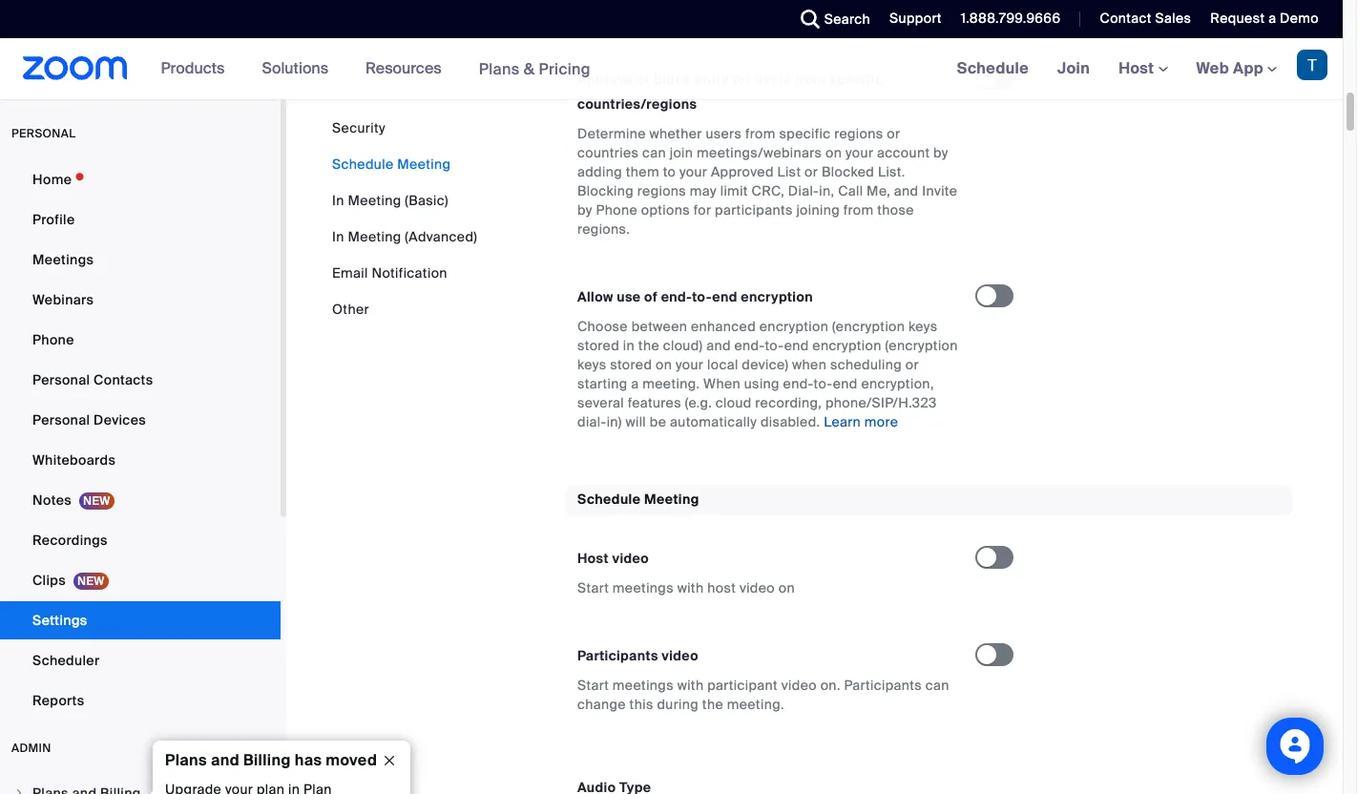 Task type: vqa. For each thing, say whether or not it's contained in the screenshot.
Determine whether users from specific regions or countries can join meetings/webinars on your account by adding them to your Approved List or Blocked List. Blocking regions may limit CRC, Dial-in, Call Me, and Invite by Phone options for participants joining from those regions.
yes



Task type: describe. For each thing, give the bounding box(es) containing it.
admin
[[11, 741, 51, 756]]

phone link
[[0, 321, 281, 359]]

1.888.799.9666
[[961, 10, 1061, 27]]

scheduler
[[32, 652, 100, 669]]

schedule meeting element
[[566, 485, 1292, 794]]

the inside choose between enhanced encryption (encryption keys stored in the cloud) and end-to-end encryption (encryption keys stored on your local device) when scheduling or starting a meeting. when using end-to-end encryption, several features (e.g. cloud recording, phone/sip/h.323 dial-in) will be automatically disabled.
[[638, 337, 659, 354]]

regions.
[[577, 221, 630, 238]]

your inside choose between enhanced encryption (encryption keys stored in the cloud) and end-to-end encryption (encryption keys stored on your local device) when scheduling or starting a meeting. when using end-to-end encryption, several features (e.g. cloud recording, phone/sip/h.323 dial-in) will be automatically disabled.
[[676, 356, 704, 374]]

dial-
[[577, 414, 607, 431]]

moved
[[326, 750, 377, 770]]

meeting for the in meeting (basic) link
[[348, 192, 401, 209]]

0 horizontal spatial by
[[577, 202, 592, 219]]

whether
[[650, 125, 702, 143]]

clips
[[32, 572, 66, 589]]

sales
[[1155, 10, 1191, 27]]

email notification link
[[332, 264, 447, 282]]

notes link
[[0, 481, 281, 519]]

0 horizontal spatial end-
[[661, 289, 692, 306]]

or up the account
[[887, 125, 900, 143]]

block
[[654, 71, 691, 88]]

has
[[295, 750, 322, 770]]

1 vertical spatial from
[[745, 125, 776, 143]]

reports link
[[0, 681, 281, 720]]

blocked
[[822, 164, 874, 181]]

security link
[[332, 119, 385, 136]]

allow use of end-to-end encryption
[[577, 289, 813, 306]]

when
[[792, 356, 827, 374]]

meeting inside schedule meeting element
[[644, 491, 699, 508]]

cloud)
[[663, 337, 703, 354]]

meetings navigation
[[943, 38, 1343, 100]]

contacts
[[94, 371, 153, 388]]

1 horizontal spatial end-
[[734, 337, 765, 354]]

with for host
[[677, 579, 704, 596]]

start meetings with host video on
[[577, 579, 795, 596]]

resources button
[[366, 38, 450, 99]]

whiteboards link
[[0, 441, 281, 479]]

change
[[577, 696, 626, 713]]

1 vertical spatial regions
[[637, 183, 686, 200]]

this
[[629, 696, 653, 713]]

webinars
[[32, 291, 94, 308]]

support
[[890, 10, 942, 27]]

1 horizontal spatial keys
[[909, 318, 938, 335]]

in for in meeting (basic)
[[332, 192, 344, 209]]

be
[[650, 414, 666, 431]]

meeting. inside start meetings with participant video on. participants can change this during the meeting.
[[727, 696, 784, 713]]

personal
[[11, 126, 76, 141]]

profile
[[32, 211, 75, 228]]

web app button
[[1196, 58, 1277, 78]]

when
[[703, 375, 741, 393]]

participants inside start meetings with participant video on. participants can change this during the meeting.
[[844, 676, 922, 694]]

zoom logo image
[[23, 56, 128, 80]]

plans and billing has moved
[[165, 750, 377, 770]]

other
[[332, 301, 369, 318]]

or inside approve or block entry for users from specific countries/regions
[[637, 71, 651, 88]]

adding
[[577, 164, 622, 181]]

on inside determine whether users from specific regions or countries can join meetings/webinars on your account by adding them to your approved list or blocked list. blocking regions may limit crc, dial-in, call me, and invite by phone options for participants joining from those regions.
[[826, 144, 842, 162]]

features
[[628, 395, 681, 412]]

crc,
[[752, 183, 785, 200]]

personal for personal devices
[[32, 411, 90, 429]]

reports
[[32, 692, 84, 709]]

0 horizontal spatial participants
[[577, 647, 658, 664]]

in
[[623, 337, 635, 354]]

and inside choose between enhanced encryption (encryption keys stored in the cloud) and end-to-end encryption (encryption keys stored on your local device) when scheduling or starting a meeting. when using end-to-end encryption, several features (e.g. cloud recording, phone/sip/h.323 dial-in) will be automatically disabled.
[[706, 337, 731, 354]]

0 vertical spatial stored
[[577, 337, 620, 354]]

1 horizontal spatial schedule meeting
[[577, 491, 699, 508]]

phone inside personal menu menu
[[32, 331, 74, 348]]

encryption,
[[861, 375, 934, 393]]

and inside determine whether users from specific regions or countries can join meetings/webinars on your account by adding them to your approved list or blocked list. blocking regions may limit crc, dial-in, call me, and invite by phone options for participants joining from those regions.
[[894, 183, 919, 200]]

1 horizontal spatial a
[[1269, 10, 1276, 27]]

for inside determine whether users from specific regions or countries can join meetings/webinars on your account by adding them to your approved list or blocked list. blocking regions may limit crc, dial-in, call me, and invite by phone options for participants joining from those regions.
[[694, 202, 711, 219]]

2 vertical spatial encryption
[[812, 337, 882, 354]]

0 vertical spatial your
[[846, 144, 874, 162]]

countries
[[577, 144, 639, 162]]

1 vertical spatial encryption
[[760, 318, 829, 335]]

demo
[[1280, 10, 1319, 27]]

host button
[[1119, 58, 1168, 78]]

1 vertical spatial schedule
[[332, 156, 394, 173]]

menu bar containing security
[[332, 118, 477, 319]]

meeting. inside choose between enhanced encryption (encryption keys stored in the cloud) and end-to-end encryption (encryption keys stored on your local device) when scheduling or starting a meeting. when using end-to-end encryption, several features (e.g. cloud recording, phone/sip/h.323 dial-in) will be automatically disabled.
[[642, 375, 700, 393]]

determine
[[577, 125, 646, 143]]

list
[[777, 164, 801, 181]]

can inside start meetings with participant video on. participants can change this during the meeting.
[[926, 676, 949, 694]]

0 vertical spatial (encryption
[[832, 318, 905, 335]]

the inside start meetings with participant video on. participants can change this during the meeting.
[[702, 696, 723, 713]]

meetings/webinars
[[697, 144, 822, 162]]

0 vertical spatial by
[[933, 144, 948, 162]]

notes
[[32, 492, 72, 509]]

list.
[[878, 164, 905, 181]]

app
[[1233, 58, 1264, 78]]

meetings
[[32, 251, 94, 268]]

join link
[[1043, 38, 1104, 99]]

personal devices
[[32, 411, 146, 429]]

1 vertical spatial to-
[[765, 337, 784, 354]]

phone/sip/h.323
[[825, 395, 937, 412]]

personal for personal contacts
[[32, 371, 90, 388]]

options
[[641, 202, 690, 219]]

countries/regions
[[577, 96, 697, 113]]

or inside choose between enhanced encryption (encryption keys stored in the cloud) and end-to-end encryption (encryption keys stored on your local device) when scheduling or starting a meeting. when using end-to-end encryption, several features (e.g. cloud recording, phone/sip/h.323 dial-in) will be automatically disabled.
[[905, 356, 919, 374]]

web
[[1196, 58, 1229, 78]]

solutions
[[262, 58, 328, 78]]

start for start meetings with host video on
[[577, 579, 609, 596]]

profile link
[[0, 200, 281, 239]]

blocking
[[577, 183, 634, 200]]

entry
[[694, 71, 729, 88]]

call
[[838, 183, 863, 200]]

to
[[663, 164, 676, 181]]

host for host video
[[577, 550, 609, 567]]

me,
[[867, 183, 891, 200]]

from inside approve or block entry for users from specific countries/regions
[[795, 71, 826, 88]]

will
[[626, 414, 646, 431]]

using
[[744, 375, 780, 393]]

whiteboards
[[32, 451, 116, 469]]

products button
[[161, 38, 233, 99]]

contact sales
[[1100, 10, 1191, 27]]

specific inside approve or block entry for users from specific countries/regions
[[830, 71, 883, 88]]

users inside determine whether users from specific regions or countries can join meetings/webinars on your account by adding them to your approved list or blocked list. blocking regions may limit crc, dial-in, call me, and invite by phone options for participants joining from those regions.
[[706, 125, 742, 143]]

1 vertical spatial stored
[[610, 356, 652, 374]]

plans and billing has moved tooltip
[[148, 741, 410, 794]]

plans for plans & pricing
[[479, 59, 520, 79]]

(advanced)
[[405, 228, 477, 245]]

meeting for the schedule meeting link
[[397, 156, 451, 173]]

profile picture image
[[1297, 50, 1328, 80]]

1.888.799.9666 button up join
[[947, 0, 1066, 38]]

account
[[877, 144, 930, 162]]



Task type: locate. For each thing, give the bounding box(es) containing it.
1 horizontal spatial can
[[926, 676, 949, 694]]

by up regions.
[[577, 202, 592, 219]]

security
[[332, 119, 385, 136]]

automatically
[[670, 414, 757, 431]]

approve or block entry for users from specific countries/regions
[[577, 71, 883, 113]]

0 vertical spatial from
[[795, 71, 826, 88]]

phone inside determine whether users from specific regions or countries can join meetings/webinars on your account by adding them to your approved list or blocked list. blocking regions may limit crc, dial-in, call me, and invite by phone options for participants joining from those regions.
[[596, 202, 638, 219]]

stored down choose
[[577, 337, 620, 354]]

1 vertical spatial host
[[577, 550, 609, 567]]

start inside start meetings with participant video on. participants can change this during the meeting.
[[577, 676, 609, 694]]

end up enhanced
[[712, 289, 737, 306]]

encryption up enhanced
[[741, 289, 813, 306]]

join
[[670, 144, 693, 162]]

the
[[638, 337, 659, 354], [702, 696, 723, 713]]

meeting up the (basic) at the top left
[[397, 156, 451, 173]]

1 horizontal spatial end
[[784, 337, 809, 354]]

in up email
[[332, 228, 344, 245]]

disabled.
[[761, 414, 820, 431]]

0 horizontal spatial schedule
[[332, 156, 394, 173]]

regions
[[834, 125, 883, 143], [637, 183, 686, 200]]

webinars link
[[0, 281, 281, 319]]

end down the scheduling
[[833, 375, 858, 393]]

from down 'search' button
[[795, 71, 826, 88]]

meetings inside start meetings with participant video on. participants can change this during the meeting.
[[613, 676, 674, 694]]

video right host at the right
[[740, 579, 775, 596]]

2 horizontal spatial end
[[833, 375, 858, 393]]

1 horizontal spatial and
[[706, 337, 731, 354]]

2 horizontal spatial end-
[[783, 375, 814, 393]]

1 horizontal spatial host
[[1119, 58, 1158, 78]]

users right entry
[[755, 71, 792, 88]]

0 horizontal spatial on
[[656, 356, 672, 374]]

search button
[[786, 0, 875, 38]]

2 horizontal spatial to-
[[814, 375, 833, 393]]

and
[[894, 183, 919, 200], [706, 337, 731, 354], [211, 750, 239, 770]]

allow
[[577, 289, 613, 306]]

request
[[1210, 10, 1265, 27]]

for inside approve or block entry for users from specific countries/regions
[[733, 71, 751, 88]]

meeting. down participant
[[727, 696, 784, 713]]

to- up enhanced
[[692, 289, 712, 306]]

specific down search
[[830, 71, 883, 88]]

in meeting (advanced)
[[332, 228, 477, 245]]

schedule down 1.888.799.9666
[[957, 58, 1029, 78]]

to- up device)
[[765, 337, 784, 354]]

1 vertical spatial end-
[[734, 337, 765, 354]]

0 vertical spatial can
[[642, 144, 666, 162]]

plans inside "product information" navigation
[[479, 59, 520, 79]]

1 horizontal spatial schedule
[[577, 491, 641, 508]]

1 meetings from the top
[[613, 579, 674, 596]]

and up those
[[894, 183, 919, 200]]

0 horizontal spatial can
[[642, 144, 666, 162]]

1 vertical spatial your
[[679, 164, 707, 181]]

end- right "of"
[[661, 289, 692, 306]]

host video
[[577, 550, 649, 567]]

personal inside personal contacts link
[[32, 371, 90, 388]]

for
[[733, 71, 751, 88], [694, 202, 711, 219]]

your up may
[[679, 164, 707, 181]]

2 in from the top
[[332, 228, 344, 245]]

and left billing
[[211, 750, 239, 770]]

(e.g.
[[685, 395, 712, 412]]

start meetings with participant video on. participants can change this during the meeting.
[[577, 676, 949, 713]]

meetings for host
[[613, 579, 674, 596]]

billing
[[243, 750, 291, 770]]

1 horizontal spatial users
[[755, 71, 792, 88]]

on inside schedule meeting element
[[779, 579, 795, 596]]

video up 'start meetings with host video on'
[[612, 550, 649, 567]]

email notification
[[332, 264, 447, 282]]

1 vertical spatial start
[[577, 676, 609, 694]]

start for start meetings with participant video on. participants can change this during the meeting.
[[577, 676, 609, 694]]

in down the schedule meeting link
[[332, 192, 344, 209]]

with left host at the right
[[677, 579, 704, 596]]

meeting. up features
[[642, 375, 700, 393]]

recordings link
[[0, 521, 281, 559]]

and up local
[[706, 337, 731, 354]]

0 horizontal spatial meeting.
[[642, 375, 700, 393]]

right image
[[13, 787, 25, 794]]

notification
[[372, 264, 447, 282]]

phone down the blocking
[[596, 202, 638, 219]]

home
[[32, 171, 72, 188]]

schedule meeting up in meeting (basic)
[[332, 156, 451, 173]]

1 vertical spatial users
[[706, 125, 742, 143]]

from down call
[[843, 202, 874, 219]]

schedule inside "meetings" navigation
[[957, 58, 1029, 78]]

email
[[332, 264, 368, 282]]

participants
[[715, 202, 793, 219]]

participants right on.
[[844, 676, 922, 694]]

close image
[[374, 752, 405, 769]]

1 vertical spatial plans
[[165, 750, 207, 770]]

contact
[[1100, 10, 1152, 27]]

2 personal from the top
[[32, 411, 90, 429]]

use
[[617, 289, 641, 306]]

support link
[[875, 0, 947, 38], [890, 10, 942, 27]]

1 vertical spatial with
[[677, 676, 704, 694]]

1 horizontal spatial regions
[[834, 125, 883, 143]]

device)
[[742, 356, 789, 374]]

1 horizontal spatial the
[[702, 696, 723, 713]]

or up the encryption,
[[905, 356, 919, 374]]

meetings link
[[0, 241, 281, 279]]

meeting for in meeting (advanced) link
[[348, 228, 401, 245]]

1 horizontal spatial for
[[733, 71, 751, 88]]

1 horizontal spatial by
[[933, 144, 948, 162]]

or up "countries/regions"
[[637, 71, 651, 88]]

1 vertical spatial for
[[694, 202, 711, 219]]

keys up starting
[[577, 356, 606, 374]]

1 vertical spatial schedule meeting
[[577, 491, 699, 508]]

with inside start meetings with participant video on. participants can change this during the meeting.
[[677, 676, 704, 694]]

meeting
[[397, 156, 451, 173], [348, 192, 401, 209], [348, 228, 401, 245], [644, 491, 699, 508]]

stored down in
[[610, 356, 652, 374]]

0 vertical spatial participants
[[577, 647, 658, 664]]

1 vertical spatial the
[[702, 696, 723, 713]]

2 vertical spatial to-
[[814, 375, 833, 393]]

1 personal from the top
[[32, 371, 90, 388]]

regions up options
[[637, 183, 686, 200]]

meeting up email notification at left top
[[348, 228, 401, 245]]

0 horizontal spatial regions
[[637, 183, 686, 200]]

from up meetings/webinars
[[745, 125, 776, 143]]

approved
[[711, 164, 774, 181]]

meeting.
[[642, 375, 700, 393], [727, 696, 784, 713]]

in meeting (advanced) link
[[332, 228, 477, 245]]

meetings
[[613, 579, 674, 596], [613, 676, 674, 694]]

specific
[[830, 71, 883, 88], [779, 125, 831, 143]]

products
[[161, 58, 225, 78]]

learn
[[824, 414, 861, 431]]

can inside determine whether users from specific regions or countries can join meetings/webinars on your account by adding them to your approved list or blocked list. blocking regions may limit crc, dial-in, call me, and invite by phone options for participants joining from those regions.
[[642, 144, 666, 162]]

the right in
[[638, 337, 659, 354]]

host for host
[[1119, 58, 1158, 78]]

phone down webinars
[[32, 331, 74, 348]]

1 with from the top
[[677, 579, 704, 596]]

1 vertical spatial (encryption
[[885, 337, 958, 354]]

personal menu menu
[[0, 160, 281, 722]]

personal up personal devices
[[32, 371, 90, 388]]

meetings up 'this'
[[613, 676, 674, 694]]

1 horizontal spatial participants
[[844, 676, 922, 694]]

learn more
[[824, 414, 898, 431]]

2 meetings from the top
[[613, 676, 674, 694]]

in)
[[607, 414, 622, 431]]

1 vertical spatial a
[[631, 375, 639, 393]]

0 vertical spatial personal
[[32, 371, 90, 388]]

0 horizontal spatial keys
[[577, 356, 606, 374]]

devices
[[94, 411, 146, 429]]

start up the change
[[577, 676, 609, 694]]

1 vertical spatial and
[[706, 337, 731, 354]]

menu bar
[[332, 118, 477, 319]]

0 horizontal spatial end
[[712, 289, 737, 306]]

(encryption
[[832, 318, 905, 335], [885, 337, 958, 354]]

1 vertical spatial can
[[926, 676, 949, 694]]

scheduling
[[830, 356, 902, 374]]

schedule down security
[[332, 156, 394, 173]]

between
[[631, 318, 687, 335]]

host
[[1119, 58, 1158, 78], [577, 550, 609, 567]]

banner containing products
[[0, 38, 1343, 100]]

0 vertical spatial regions
[[834, 125, 883, 143]]

0 horizontal spatial schedule meeting
[[332, 156, 451, 173]]

1 vertical spatial end
[[784, 337, 809, 354]]

2 with from the top
[[677, 676, 704, 694]]

1 vertical spatial keys
[[577, 356, 606, 374]]

0 horizontal spatial for
[[694, 202, 711, 219]]

for down may
[[694, 202, 711, 219]]

personal inside personal devices link
[[32, 411, 90, 429]]

schedule meeting up the host video
[[577, 491, 699, 508]]

schedule up the host video
[[577, 491, 641, 508]]

specific up list
[[779, 125, 831, 143]]

2 vertical spatial from
[[843, 202, 874, 219]]

recording,
[[755, 395, 822, 412]]

schedule
[[957, 58, 1029, 78], [332, 156, 394, 173], [577, 491, 641, 508]]

0 vertical spatial for
[[733, 71, 751, 88]]

request a demo link
[[1196, 0, 1343, 38], [1210, 10, 1319, 27]]

0 vertical spatial in
[[332, 192, 344, 209]]

web app
[[1196, 58, 1264, 78]]

in for in meeting (advanced)
[[332, 228, 344, 245]]

plans
[[479, 59, 520, 79], [165, 750, 207, 770]]

1 horizontal spatial phone
[[596, 202, 638, 219]]

meetings for participants
[[613, 676, 674, 694]]

regions up blocked
[[834, 125, 883, 143]]

1 vertical spatial by
[[577, 202, 592, 219]]

(encryption up the scheduling
[[832, 318, 905, 335]]

cloud
[[716, 395, 752, 412]]

1 vertical spatial meetings
[[613, 676, 674, 694]]

1 vertical spatial specific
[[779, 125, 831, 143]]

0 vertical spatial specific
[[830, 71, 883, 88]]

recordings
[[32, 532, 108, 549]]

1 start from the top
[[577, 579, 609, 596]]

0 horizontal spatial to-
[[692, 289, 712, 306]]

1 in from the top
[[332, 192, 344, 209]]

participant
[[707, 676, 778, 694]]

pricing
[[539, 59, 591, 79]]

specific inside determine whether users from specific regions or countries can join meetings/webinars on your account by adding them to your approved list or blocked list. blocking regions may limit crc, dial-in, call me, and invite by phone options for participants joining from those regions.
[[779, 125, 831, 143]]

phone
[[596, 202, 638, 219], [32, 331, 74, 348]]

your down cloud)
[[676, 356, 704, 374]]

0 vertical spatial start
[[577, 579, 609, 596]]

personal devices link
[[0, 401, 281, 439]]

2 horizontal spatial on
[[826, 144, 842, 162]]

1 vertical spatial phone
[[32, 331, 74, 348]]

video left on.
[[781, 676, 817, 694]]

starting
[[577, 375, 628, 393]]

1 vertical spatial participants
[[844, 676, 922, 694]]

0 horizontal spatial phone
[[32, 331, 74, 348]]

by
[[933, 144, 948, 162], [577, 202, 592, 219]]

0 vertical spatial to-
[[692, 289, 712, 306]]

2 vertical spatial and
[[211, 750, 239, 770]]

with up during
[[677, 676, 704, 694]]

2 vertical spatial end
[[833, 375, 858, 393]]

0 vertical spatial schedule meeting
[[332, 156, 451, 173]]

participants up the change
[[577, 647, 658, 664]]

limit
[[720, 183, 748, 200]]

on inside choose between enhanced encryption (encryption keys stored in the cloud) and end-to-end encryption (encryption keys stored on your local device) when scheduling or starting a meeting. when using end-to-end encryption, several features (e.g. cloud recording, phone/sip/h.323 dial-in) will be automatically disabled.
[[656, 356, 672, 374]]

settings
[[32, 612, 87, 629]]

enhanced
[[691, 318, 756, 335]]

dial-
[[788, 183, 819, 200]]

0 vertical spatial end-
[[661, 289, 692, 306]]

and inside tooltip
[[211, 750, 239, 770]]

host inside "meetings" navigation
[[1119, 58, 1158, 78]]

during
[[657, 696, 699, 713]]

a inside choose between enhanced encryption (encryption keys stored in the cloud) and end-to-end encryption (encryption keys stored on your local device) when scheduling or starting a meeting. when using end-to-end encryption, several features (e.g. cloud recording, phone/sip/h.323 dial-in) will be automatically disabled.
[[631, 375, 639, 393]]

on down cloud)
[[656, 356, 672, 374]]

your
[[846, 144, 874, 162], [679, 164, 707, 181], [676, 356, 704, 374]]

with for participant
[[677, 676, 704, 694]]

end-
[[661, 289, 692, 306], [734, 337, 765, 354], [783, 375, 814, 393]]

by right the account
[[933, 144, 948, 162]]

end- up "recording,"
[[783, 375, 814, 393]]

host inside schedule meeting element
[[577, 550, 609, 567]]

1 horizontal spatial plans
[[479, 59, 520, 79]]

users up meetings/webinars
[[706, 125, 742, 143]]

0 vertical spatial plans
[[479, 59, 520, 79]]

in meeting (basic) link
[[332, 192, 448, 209]]

1 horizontal spatial on
[[779, 579, 795, 596]]

settings link
[[0, 601, 281, 639]]

1.888.799.9666 button up schedule link
[[961, 10, 1061, 27]]

0 vertical spatial meetings
[[613, 579, 674, 596]]

users inside approve or block entry for users from specific countries/regions
[[755, 71, 792, 88]]

0 horizontal spatial the
[[638, 337, 659, 354]]

participants video
[[577, 647, 699, 664]]

0 vertical spatial on
[[826, 144, 842, 162]]

plans inside plans and billing has moved tooltip
[[165, 750, 207, 770]]

plans & pricing
[[479, 59, 591, 79]]

from
[[795, 71, 826, 88], [745, 125, 776, 143], [843, 202, 874, 219]]

plans down 'reports' link
[[165, 750, 207, 770]]

0 horizontal spatial host
[[577, 550, 609, 567]]

2 start from the top
[[577, 676, 609, 694]]

schedule meeting
[[332, 156, 451, 173], [577, 491, 699, 508]]

0 horizontal spatial a
[[631, 375, 639, 393]]

end up when
[[784, 337, 809, 354]]

0 horizontal spatial and
[[211, 750, 239, 770]]

can
[[642, 144, 666, 162], [926, 676, 949, 694]]

meeting down the schedule meeting link
[[348, 192, 401, 209]]

end- up device)
[[734, 337, 765, 354]]

1 horizontal spatial to-
[[765, 337, 784, 354]]

(encryption up the encryption,
[[885, 337, 958, 354]]

on right host at the right
[[779, 579, 795, 596]]

other link
[[332, 301, 369, 318]]

2 vertical spatial schedule
[[577, 491, 641, 508]]

0 vertical spatial the
[[638, 337, 659, 354]]

several
[[577, 395, 624, 412]]

personal up whiteboards
[[32, 411, 90, 429]]

may
[[690, 183, 717, 200]]

start down the host video
[[577, 579, 609, 596]]

search
[[824, 10, 870, 28]]

product information navigation
[[147, 38, 605, 100]]

a left demo
[[1269, 10, 1276, 27]]

the right during
[[702, 696, 723, 713]]

a up features
[[631, 375, 639, 393]]

of
[[644, 289, 658, 306]]

meeting down be
[[644, 491, 699, 508]]

0 vertical spatial meeting.
[[642, 375, 700, 393]]

meetings down the host video
[[613, 579, 674, 596]]

or up dial-
[[805, 164, 818, 181]]

for right entry
[[733, 71, 751, 88]]

2 horizontal spatial schedule
[[957, 58, 1029, 78]]

contact sales link
[[1086, 0, 1196, 38], [1100, 10, 1191, 27]]

1 vertical spatial personal
[[32, 411, 90, 429]]

plans for plans and billing has moved
[[165, 750, 207, 770]]

1 vertical spatial in
[[332, 228, 344, 245]]

2 horizontal spatial from
[[843, 202, 874, 219]]

on up blocked
[[826, 144, 842, 162]]

keys up the encryption,
[[909, 318, 938, 335]]

encryption up the scheduling
[[812, 337, 882, 354]]

to- down when
[[814, 375, 833, 393]]

your up blocked
[[846, 144, 874, 162]]

0 horizontal spatial from
[[745, 125, 776, 143]]

2 vertical spatial end-
[[783, 375, 814, 393]]

video up during
[[662, 647, 699, 664]]

encryption up when
[[760, 318, 829, 335]]

video inside start meetings with participant video on. participants can change this during the meeting.
[[781, 676, 817, 694]]

0 vertical spatial host
[[1119, 58, 1158, 78]]

0 vertical spatial encryption
[[741, 289, 813, 306]]

2 vertical spatial your
[[676, 356, 704, 374]]

menu item
[[0, 775, 281, 794]]

plans left &
[[479, 59, 520, 79]]

banner
[[0, 38, 1343, 100]]



